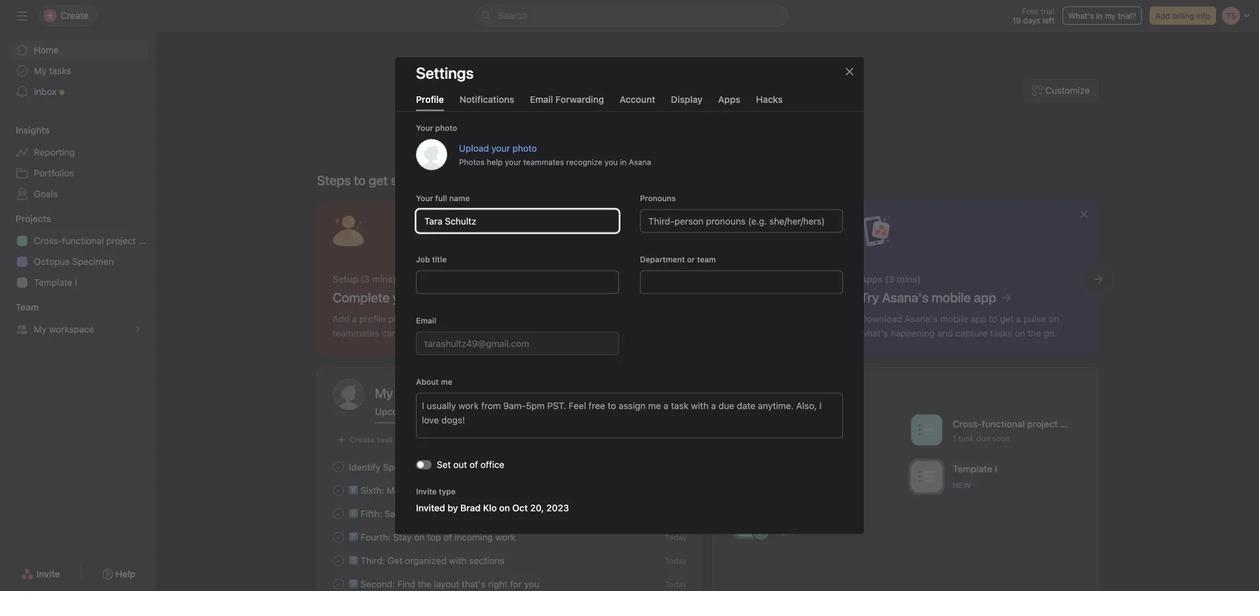 Task type: locate. For each thing, give the bounding box(es) containing it.
task inside cross-functional project plan 1 task due soon
[[959, 434, 974, 443]]

0 vertical spatial email
[[530, 94, 553, 104]]

0 horizontal spatial plan
[[138, 235, 156, 246]]

email inside button
[[530, 94, 553, 104]]

4️⃣
[[349, 532, 358, 542]]

2 today from the top
[[665, 556, 687, 565]]

you for for
[[524, 579, 539, 589]]

plan inside cross-functional project plan 1 task due soon
[[1060, 418, 1078, 429]]

0 vertical spatial project
[[106, 235, 136, 246]]

1 completed image from the top
[[331, 459, 346, 475]]

monday, october 30 good morning, tara
[[621, 95, 794, 135]]

out
[[453, 459, 467, 470]]

completed image
[[331, 459, 346, 475], [331, 483, 346, 498], [331, 506, 346, 522]]

1 vertical spatial your
[[505, 157, 521, 166]]

in right recognize
[[620, 157, 626, 166]]

completed image left identify
[[331, 459, 346, 475]]

task inside button
[[377, 435, 393, 444]]

2 vertical spatial completed checkbox
[[331, 576, 346, 591]]

asana inside upload your photo photos help your teammates recognize you in asana
[[629, 157, 651, 166]]

email left forwarding
[[530, 94, 553, 104]]

cross- up 1
[[953, 418, 982, 429]]

display button
[[671, 94, 702, 111]]

you right recognize
[[605, 157, 618, 166]]

1 today button from the top
[[665, 533, 687, 542]]

1 horizontal spatial i
[[995, 464, 997, 474]]

0 horizontal spatial project
[[106, 235, 136, 246]]

2 vertical spatial today button
[[665, 580, 687, 589]]

0 vertical spatial your
[[416, 123, 433, 132]]

completed checkbox left 5️⃣
[[331, 506, 346, 522]]

i for template i new
[[995, 464, 997, 474]]

cross- up "octopus"
[[34, 235, 62, 246]]

1 vertical spatial your
[[416, 194, 433, 203]]

completed checkbox for 4️⃣
[[331, 530, 346, 545]]

functional up octopus specimen link
[[62, 235, 104, 246]]

1 horizontal spatial in
[[620, 157, 626, 166]]

1 vertical spatial you
[[524, 579, 539, 589]]

5️⃣ fifth: save time by collaborating in asana
[[349, 508, 533, 519]]

1 horizontal spatial work
[[495, 532, 516, 542]]

your
[[416, 123, 433, 132], [416, 194, 433, 203]]

task
[[959, 434, 974, 443], [377, 435, 393, 444]]

i inside 'projects' element
[[75, 277, 77, 288]]

0 horizontal spatial asana
[[508, 508, 533, 519]]

0 vertical spatial completed image
[[331, 530, 346, 545]]

2 vertical spatial completed checkbox
[[331, 553, 346, 569]]

cross-functional project plan link
[[8, 230, 156, 251]]

cross- for cross-functional project plan 1 task due soon
[[953, 418, 982, 429]]

completed image for 2️⃣
[[331, 576, 346, 591]]

1 vertical spatial i
[[995, 464, 997, 474]]

asana down good
[[629, 157, 651, 166]]

1 vertical spatial invite
[[36, 569, 60, 579]]

0 horizontal spatial functional
[[62, 235, 104, 246]]

teammates
[[523, 157, 564, 166]]

project inside cross-functional project plan 1 task due soon
[[1027, 418, 1058, 429]]

1 vertical spatial cross-
[[953, 418, 982, 429]]

in right the klo
[[498, 508, 505, 519]]

team button
[[0, 301, 39, 314]]

email forwarding
[[530, 94, 604, 104]]

0 vertical spatial completed checkbox
[[331, 483, 346, 498]]

completed checkbox for 2️⃣
[[331, 576, 346, 591]]

functional for cross-functional project plan 1 task due soon
[[982, 418, 1025, 429]]

make
[[387, 485, 409, 496]]

completed checkbox for 6️⃣
[[331, 483, 346, 498]]

title
[[432, 255, 447, 264]]

0 vertical spatial functional
[[62, 235, 104, 246]]

you
[[605, 157, 618, 166], [524, 579, 539, 589]]

your for your photo
[[416, 194, 433, 203]]

1 completed image from the top
[[331, 530, 346, 545]]

completed image left '2️⃣'
[[331, 576, 346, 591]]

you inside upload your photo photos help your teammates recognize you in asana
[[605, 157, 618, 166]]

1 vertical spatial new
[[776, 528, 794, 537]]

search list box
[[476, 5, 788, 26]]

0 horizontal spatial cross-
[[34, 235, 62, 246]]

get started
[[369, 173, 433, 188]]

functional up soon
[[982, 418, 1025, 429]]

completed checkbox left 6️⃣
[[331, 483, 346, 498]]

0 horizontal spatial work
[[412, 485, 432, 496]]

on right the klo
[[499, 502, 510, 513]]

my down team
[[34, 324, 47, 335]]

0 vertical spatial completed checkbox
[[331, 459, 346, 475]]

2 completed image from the top
[[331, 483, 346, 498]]

I usually work from 9am-5pm PST. Feel free to assign me a task with a due date anytime. Also, I love dogs! text field
[[416, 393, 843, 438]]

task right 1
[[959, 434, 974, 443]]

2 vertical spatial completed image
[[331, 506, 346, 522]]

octopus specimen
[[34, 256, 114, 267]]

new
[[953, 481, 971, 490], [776, 528, 794, 537]]

1 vertical spatial completed checkbox
[[331, 530, 346, 545]]

work
[[412, 485, 432, 496], [495, 532, 516, 542]]

task right create
[[377, 435, 393, 444]]

good
[[621, 111, 670, 135]]

1 vertical spatial projects
[[729, 384, 777, 400]]

0 vertical spatial photo
[[435, 123, 457, 132]]

0 vertical spatial plan
[[138, 235, 156, 246]]

projects
[[16, 213, 51, 224], [729, 384, 777, 400]]

1 horizontal spatial invite
[[416, 487, 437, 496]]

of right out
[[469, 459, 478, 470]]

on left top
[[414, 532, 425, 542]]

1 today from the top
[[665, 533, 687, 542]]

1 vertical spatial functional
[[982, 418, 1025, 429]]

3 completed checkbox from the top
[[331, 576, 346, 591]]

cross- inside 'projects' element
[[34, 235, 62, 246]]

days
[[1023, 16, 1040, 25]]

2 my from the top
[[34, 324, 47, 335]]

0 vertical spatial on
[[499, 502, 510, 513]]

1 vertical spatial project
[[1027, 418, 1058, 429]]

workspace
[[49, 324, 94, 335]]

0 horizontal spatial invite
[[36, 569, 60, 579]]

photo down profile button
[[435, 123, 457, 132]]

cross- inside cross-functional project plan 1 task due soon
[[953, 418, 982, 429]]

notifications button
[[459, 94, 514, 111]]

upcoming button
[[375, 406, 419, 423]]

insights
[[16, 125, 50, 135]]

list image
[[919, 422, 934, 438], [919, 469, 934, 485]]

completed image left 4️⃣
[[331, 530, 346, 545]]

2023
[[546, 502, 569, 513]]

email for email
[[416, 316, 436, 325]]

email forwarding button
[[530, 94, 604, 111]]

completed checkbox left 3️⃣
[[331, 553, 346, 569]]

email up about
[[416, 316, 436, 325]]

of right top
[[443, 532, 452, 542]]

completed checkbox left '2️⃣'
[[331, 576, 346, 591]]

my inside teams element
[[34, 324, 47, 335]]

you right for on the bottom
[[524, 579, 539, 589]]

1 vertical spatial asana
[[508, 508, 533, 519]]

2 completed checkbox from the top
[[331, 506, 346, 522]]

completed image left 6️⃣
[[331, 483, 346, 498]]

0 vertical spatial completed image
[[331, 459, 346, 475]]

i inside template i new
[[995, 464, 997, 474]]

template down "octopus"
[[34, 277, 72, 288]]

by inside invite type invited by brad klo on oct 20, 2023
[[447, 502, 458, 513]]

inbox link
[[8, 81, 148, 102]]

you for recognize
[[605, 157, 618, 166]]

trial?
[[1118, 11, 1136, 20]]

0 horizontal spatial you
[[524, 579, 539, 589]]

1 my from the top
[[34, 65, 47, 76]]

profile button
[[416, 94, 444, 111]]

help
[[487, 157, 503, 166]]

create
[[350, 435, 375, 444]]

list image left template i new
[[919, 469, 934, 485]]

0 vertical spatial my
[[34, 65, 47, 76]]

0 vertical spatial i
[[75, 277, 77, 288]]

2 vertical spatial completed image
[[331, 576, 346, 591]]

0 vertical spatial your
[[491, 143, 510, 153]]

to
[[354, 173, 366, 188]]

completed button
[[501, 406, 548, 423]]

i down soon
[[995, 464, 997, 474]]

0 horizontal spatial photo
[[435, 123, 457, 132]]

0 horizontal spatial in
[[498, 508, 505, 519]]

office
[[480, 459, 504, 470]]

completed image left 3️⃣
[[331, 553, 346, 569]]

30
[[744, 95, 757, 107]]

3 completed image from the top
[[331, 506, 346, 522]]

hacks button
[[756, 94, 783, 111]]

0 horizontal spatial projects
[[16, 213, 51, 224]]

0 vertical spatial you
[[605, 157, 618, 166]]

1 vertical spatial photo
[[512, 143, 537, 153]]

template i new
[[953, 464, 997, 490]]

2 today button from the top
[[665, 556, 687, 565]]

0 horizontal spatial template
[[34, 277, 72, 288]]

1 horizontal spatial plan
[[1060, 418, 1078, 429]]

today for for
[[665, 580, 687, 589]]

monday,
[[658, 95, 699, 107]]

template inside template i new
[[953, 464, 992, 474]]

in inside upload your photo photos help your teammates recognize you in asana
[[620, 157, 626, 166]]

today button for work
[[665, 533, 687, 542]]

1 horizontal spatial cross-
[[953, 418, 982, 429]]

1 horizontal spatial you
[[605, 157, 618, 166]]

completed image
[[331, 530, 346, 545], [331, 553, 346, 569], [331, 576, 346, 591]]

completed checkbox left identify
[[331, 459, 346, 475]]

1 horizontal spatial functional
[[982, 418, 1025, 429]]

my tasks link
[[375, 384, 686, 403]]

1 horizontal spatial by
[[447, 502, 458, 513]]

Completed checkbox
[[331, 483, 346, 498], [331, 506, 346, 522], [331, 576, 346, 591]]

trial
[[1041, 7, 1055, 16]]

1 vertical spatial my
[[34, 324, 47, 335]]

your up the help
[[491, 143, 510, 153]]

due
[[976, 434, 990, 443]]

1 vertical spatial completed image
[[331, 553, 346, 569]]

asana right the klo
[[508, 508, 533, 519]]

1 completed checkbox from the top
[[331, 459, 346, 475]]

0 vertical spatial today
[[665, 533, 687, 542]]

1 horizontal spatial email
[[530, 94, 553, 104]]

2 vertical spatial in
[[498, 508, 505, 519]]

1 horizontal spatial of
[[469, 459, 478, 470]]

1 vertical spatial list image
[[919, 469, 934, 485]]

work up invited
[[412, 485, 432, 496]]

goals link
[[8, 184, 148, 204]]

my inside "link"
[[34, 65, 47, 76]]

0 vertical spatial asana
[[629, 157, 651, 166]]

plan
[[138, 235, 156, 246], [1060, 418, 1078, 429]]

0 vertical spatial invite
[[416, 487, 437, 496]]

my workspace
[[34, 324, 94, 335]]

i down octopus specimen link
[[75, 277, 77, 288]]

1 vertical spatial today
[[665, 556, 687, 565]]

invite button
[[12, 562, 68, 586]]

klo
[[483, 502, 497, 513]]

completed image for identify
[[331, 459, 346, 475]]

1 horizontal spatial task
[[959, 434, 974, 443]]

0 vertical spatial list image
[[919, 422, 934, 438]]

department or team
[[640, 255, 716, 264]]

soon
[[992, 434, 1010, 443]]

oct
[[512, 502, 528, 513]]

home link
[[8, 40, 148, 61]]

my tasks link
[[8, 61, 148, 81]]

0 vertical spatial new
[[953, 481, 971, 490]]

1 horizontal spatial projects
[[729, 384, 777, 400]]

None text field
[[416, 209, 619, 233], [416, 270, 619, 294], [640, 270, 843, 294], [416, 332, 619, 355], [416, 209, 619, 233], [416, 270, 619, 294], [640, 270, 843, 294], [416, 332, 619, 355]]

by
[[447, 502, 458, 513], [428, 508, 438, 519]]

0 vertical spatial cross-
[[34, 235, 62, 246]]

today for work
[[665, 533, 687, 542]]

plan inside 'projects' element
[[138, 235, 156, 246]]

2 vertical spatial today
[[665, 580, 687, 589]]

new link
[[729, 504, 906, 546]]

1 horizontal spatial project
[[1027, 418, 1058, 429]]

by down type
[[447, 502, 458, 513]]

plan for cross-functional project plan 1 task due soon
[[1060, 418, 1078, 429]]

2 horizontal spatial in
[[1096, 11, 1103, 20]]

Completed checkbox
[[331, 459, 346, 475], [331, 530, 346, 545], [331, 553, 346, 569]]

find
[[397, 579, 415, 589]]

photo up the teammates
[[512, 143, 537, 153]]

2 your from the top
[[416, 194, 433, 203]]

completed checkbox for identify
[[331, 459, 346, 475]]

1 vertical spatial plan
[[1060, 418, 1078, 429]]

upload
[[459, 143, 489, 153]]

invite for invite
[[36, 569, 60, 579]]

2 completed checkbox from the top
[[331, 530, 346, 545]]

collaborating
[[441, 508, 495, 519]]

completed checkbox for 3️⃣
[[331, 553, 346, 569]]

0 horizontal spatial i
[[75, 277, 77, 288]]

0 vertical spatial today button
[[665, 533, 687, 542]]

3 completed checkbox from the top
[[331, 553, 346, 569]]

1 vertical spatial completed image
[[331, 483, 346, 498]]

list image left 1
[[919, 422, 934, 438]]

invite inside button
[[36, 569, 60, 579]]

3 completed image from the top
[[331, 576, 346, 591]]

octopus specimen link
[[8, 251, 148, 272]]

functional inside 'projects' element
[[62, 235, 104, 246]]

1 vertical spatial on
[[414, 532, 425, 542]]

0 vertical spatial template
[[34, 277, 72, 288]]

completed checkbox left 4️⃣
[[331, 530, 346, 545]]

account button
[[620, 94, 655, 111]]

0 vertical spatial work
[[412, 485, 432, 496]]

1 vertical spatial completed checkbox
[[331, 506, 346, 522]]

1 horizontal spatial template
[[953, 464, 992, 474]]

2 completed image from the top
[[331, 553, 346, 569]]

my left tasks
[[34, 65, 47, 76]]

1 horizontal spatial new
[[953, 481, 971, 490]]

1 vertical spatial of
[[443, 532, 452, 542]]

1 vertical spatial email
[[416, 316, 436, 325]]

0 vertical spatial in
[[1096, 11, 1103, 20]]

1 vertical spatial in
[[620, 157, 626, 166]]

0 horizontal spatial email
[[416, 316, 436, 325]]

job
[[416, 255, 430, 264]]

projects inside dropdown button
[[16, 213, 51, 224]]

1 horizontal spatial on
[[499, 502, 510, 513]]

new inside template i new
[[953, 481, 971, 490]]

my
[[34, 65, 47, 76], [34, 324, 47, 335]]

1 completed checkbox from the top
[[331, 483, 346, 498]]

recognize
[[566, 157, 602, 166]]

by right time
[[428, 508, 438, 519]]

invite inside invite type invited by brad klo on oct 20, 2023
[[416, 487, 437, 496]]

team
[[16, 302, 39, 312]]

6️⃣ sixth: make work manageable
[[349, 485, 486, 496]]

1 horizontal spatial photo
[[512, 143, 537, 153]]

settings
[[416, 64, 474, 82]]

0 horizontal spatial task
[[377, 435, 393, 444]]

completed image for 6️⃣
[[331, 483, 346, 498]]

0 vertical spatial projects
[[16, 213, 51, 224]]

1 vertical spatial template
[[953, 464, 992, 474]]

in left my
[[1096, 11, 1103, 20]]

overdue
[[435, 406, 471, 417]]

1 vertical spatial today button
[[665, 556, 687, 565]]

time
[[407, 508, 426, 519]]

asana
[[629, 157, 651, 166], [508, 508, 533, 519]]

functional inside cross-functional project plan 1 task due soon
[[982, 418, 1025, 429]]

home
[[34, 45, 59, 55]]

3 today from the top
[[665, 580, 687, 589]]

1 your from the top
[[416, 123, 433, 132]]

template inside 'projects' element
[[34, 277, 72, 288]]

your down profile button
[[416, 123, 433, 132]]

set out of office switch
[[416, 460, 432, 469]]

functional
[[62, 235, 104, 246], [982, 418, 1025, 429]]

your right the help
[[505, 157, 521, 166]]

template down due
[[953, 464, 992, 474]]

template
[[34, 277, 72, 288], [953, 464, 992, 474]]

in
[[1096, 11, 1103, 20], [620, 157, 626, 166], [498, 508, 505, 519]]

pronouns
[[640, 194, 676, 203]]

in inside button
[[1096, 11, 1103, 20]]

completed image left 5️⃣
[[331, 506, 346, 522]]

3 today button from the top
[[665, 580, 687, 589]]

profile
[[416, 94, 444, 104]]

project inside cross-functional project plan link
[[106, 235, 136, 246]]

identify
[[349, 462, 381, 472]]

your left the full
[[416, 194, 433, 203]]

work up sections
[[495, 532, 516, 542]]

1 horizontal spatial asana
[[629, 157, 651, 166]]

completed image for 4️⃣
[[331, 530, 346, 545]]

upload your photo photos help your teammates recognize you in asana
[[459, 143, 651, 166]]



Task type: describe. For each thing, give the bounding box(es) containing it.
5️⃣
[[349, 508, 358, 519]]

upload new photo image
[[416, 139, 447, 170]]

or
[[687, 255, 695, 264]]

beginner
[[647, 164, 690, 176]]

cross-functional project plan
[[34, 235, 156, 246]]

display
[[671, 94, 702, 104]]

global element
[[0, 32, 156, 110]]

search
[[498, 10, 527, 21]]

template for template i
[[34, 277, 72, 288]]

full
[[435, 194, 447, 203]]

1 list image from the top
[[919, 422, 934, 438]]

set
[[437, 459, 451, 470]]

left
[[1042, 16, 1055, 25]]

completed image for 5️⃣
[[331, 506, 346, 522]]

projects button
[[0, 212, 51, 225]]

tasks
[[49, 65, 71, 76]]

create task
[[350, 435, 393, 444]]

4️⃣ fourth: stay on top of incoming work
[[349, 532, 516, 542]]

incoming
[[454, 532, 493, 542]]

forwarding
[[555, 94, 604, 104]]

my for my workspace
[[34, 324, 47, 335]]

email for email forwarding
[[530, 94, 553, 104]]

my
[[1105, 11, 1116, 20]]

set out of office
[[437, 459, 504, 470]]

0 horizontal spatial on
[[414, 532, 425, 542]]

identify species
[[349, 462, 416, 472]]

about me
[[416, 377, 452, 386]]

scroll card carousel right image
[[1093, 274, 1103, 284]]

the
[[418, 579, 431, 589]]

today button for for
[[665, 580, 687, 589]]

upcoming
[[375, 406, 419, 417]]

info
[[1196, 11, 1210, 20]]

that's
[[462, 579, 486, 589]]

0 vertical spatial of
[[469, 459, 478, 470]]

insights element
[[0, 118, 156, 207]]

specimen
[[72, 256, 114, 267]]

i for template i
[[75, 277, 77, 288]]

department
[[640, 255, 685, 264]]

job title
[[416, 255, 447, 264]]

project for cross-functional project plan 1 task due soon
[[1027, 418, 1058, 429]]

hide sidebar image
[[17, 10, 27, 21]]

(1)
[[474, 406, 485, 417]]

teams element
[[0, 296, 156, 342]]

right
[[488, 579, 508, 589]]

insights button
[[0, 124, 50, 137]]

reporting
[[34, 147, 75, 158]]

sections
[[469, 555, 504, 566]]

invited
[[416, 502, 445, 513]]

fifth:
[[361, 508, 382, 519]]

type
[[439, 487, 456, 496]]

completed image for 3️⃣
[[331, 553, 346, 569]]

19
[[1012, 16, 1021, 25]]

add
[[1155, 11, 1170, 20]]

invite type invited by brad klo on oct 20, 2023
[[416, 487, 569, 513]]

create task button
[[333, 431, 396, 449]]

free trial 19 days left
[[1012, 7, 1055, 25]]

Third-person pronouns (e.g. she/her/hers) text field
[[640, 209, 843, 233]]

about
[[416, 377, 439, 386]]

cross-functional project plan 1 task due soon
[[953, 418, 1078, 443]]

fourth:
[[361, 532, 391, 542]]

steps to get started
[[317, 173, 433, 188]]

free
[[1022, 7, 1038, 16]]

close image
[[844, 66, 855, 77]]

octopus
[[34, 256, 70, 267]]

invite for invite type invited by brad klo on oct 20, 2023
[[416, 487, 437, 496]]

0 horizontal spatial of
[[443, 532, 452, 542]]

add billing info button
[[1150, 7, 1216, 25]]

on inside invite type invited by brad klo on oct 20, 2023
[[499, 502, 510, 513]]

my for my tasks
[[34, 65, 47, 76]]

cross- for cross-functional project plan
[[34, 235, 62, 246]]

20,
[[530, 502, 544, 513]]

brad
[[460, 502, 481, 513]]

hacks
[[756, 94, 783, 104]]

species
[[383, 462, 416, 472]]

apps
[[718, 94, 740, 104]]

0 horizontal spatial new
[[776, 528, 794, 537]]

project for cross-functional project plan
[[106, 235, 136, 246]]

2 list image from the top
[[919, 469, 934, 485]]

add profile photo image
[[333, 379, 365, 410]]

layout
[[434, 579, 459, 589]]

plan for cross-functional project plan
[[138, 235, 156, 246]]

save
[[385, 508, 405, 519]]

projects element
[[0, 207, 156, 296]]

get
[[387, 555, 402, 566]]

2️⃣ second: find the layout that's right for you
[[349, 579, 539, 589]]

my tasks
[[34, 65, 71, 76]]

photo inside upload your photo photos help your teammates recognize you in asana
[[512, 143, 537, 153]]

customize
[[1045, 85, 1090, 96]]

template i link
[[8, 272, 148, 293]]

apps button
[[718, 94, 740, 111]]

sixth:
[[361, 485, 384, 496]]

3️⃣ third: get organized with sections
[[349, 555, 504, 566]]

template for template i new
[[953, 464, 992, 474]]

your for settings
[[416, 123, 433, 132]]

my workspace link
[[8, 319, 148, 340]]

me
[[441, 377, 452, 386]]

billing
[[1172, 11, 1194, 20]]

photos
[[459, 157, 485, 166]]

what's in my trial?
[[1068, 11, 1136, 20]]

1 vertical spatial work
[[495, 532, 516, 542]]

0 horizontal spatial by
[[428, 508, 438, 519]]

functional for cross-functional project plan
[[62, 235, 104, 246]]

completed checkbox for 5️⃣
[[331, 506, 346, 522]]



Task type: vqa. For each thing, say whether or not it's contained in the screenshot.
Second:
yes



